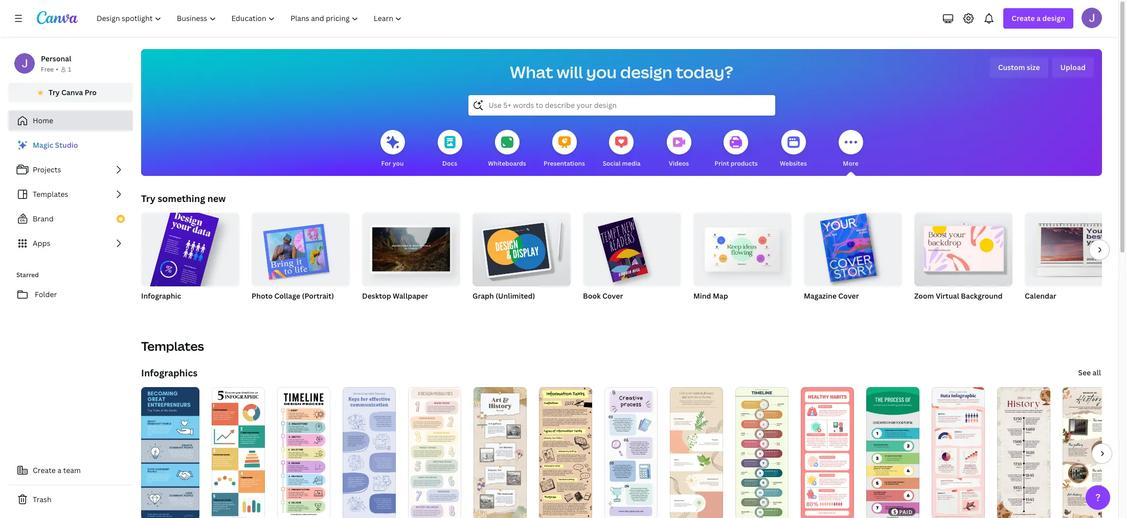 Task type: describe. For each thing, give the bounding box(es) containing it.
upload
[[1061, 62, 1086, 72]]

custom size button
[[990, 57, 1049, 78]]

apps
[[33, 238, 50, 248]]

create a design button
[[1004, 8, 1074, 29]]

free
[[41, 65, 54, 74]]

2000
[[159, 304, 176, 313]]

try something new
[[141, 192, 226, 205]]

a for design
[[1037, 13, 1041, 23]]

all
[[1093, 368, 1101, 378]]

create for create a design
[[1012, 13, 1035, 23]]

× inside magazine cover 8.5 × 11 in
[[815, 304, 818, 313]]

800
[[141, 304, 154, 313]]

infographic 800 × 2000 px
[[141, 291, 184, 313]]

videos
[[669, 159, 689, 168]]

mind map group
[[694, 209, 792, 314]]

px
[[177, 304, 184, 313]]

see all
[[1079, 368, 1101, 378]]

social
[[603, 159, 621, 168]]

canva
[[61, 87, 83, 97]]

•
[[56, 65, 58, 74]]

custom size
[[998, 62, 1040, 72]]

mind
[[694, 291, 711, 301]]

try canva pro
[[49, 87, 97, 97]]

folder link
[[8, 284, 133, 305]]

magic studio link
[[8, 135, 133, 156]]

0 vertical spatial templates
[[33, 189, 68, 199]]

folder button
[[8, 284, 133, 305]]

virtual
[[936, 291, 960, 301]]

new
[[207, 192, 226, 205]]

create a team
[[33, 466, 81, 475]]

magic
[[33, 140, 53, 150]]

brand link
[[8, 209, 133, 229]]

docs button
[[438, 123, 462, 176]]

infographics
[[141, 367, 198, 379]]

what will you design today?
[[510, 61, 734, 83]]

book cover
[[583, 291, 623, 301]]

book cover group
[[583, 209, 681, 314]]

photo
[[252, 291, 273, 301]]

social media
[[603, 159, 641, 168]]

0 horizontal spatial design
[[620, 61, 673, 83]]

projects link
[[8, 160, 133, 180]]

more
[[843, 159, 859, 168]]

presentations
[[544, 159, 585, 168]]

800 × 2000 px button
[[141, 304, 194, 314]]

apps link
[[8, 233, 133, 254]]

group for mind map
[[694, 209, 792, 286]]

try canva pro button
[[8, 83, 133, 102]]

1 horizontal spatial you
[[586, 61, 617, 83]]

group for zoom virtual background
[[915, 209, 1013, 286]]

desktop
[[362, 291, 391, 301]]

group for calendar
[[1025, 213, 1123, 286]]

create for create a team
[[33, 466, 56, 475]]

trash
[[33, 495, 51, 504]]

Search search field
[[489, 96, 755, 115]]

print products button
[[715, 123, 758, 176]]

you inside the for you button
[[393, 159, 404, 168]]

presentations button
[[544, 123, 585, 176]]

folder
[[35, 290, 57, 299]]

photo collage (portrait) group
[[252, 209, 350, 314]]

pro
[[85, 87, 97, 97]]

graph (unlimited) group
[[473, 209, 571, 314]]

for you
[[381, 159, 404, 168]]

list containing magic studio
[[8, 135, 133, 254]]

create a team button
[[8, 460, 133, 481]]

videos button
[[667, 123, 691, 176]]

custom
[[998, 62, 1026, 72]]

zoom virtual background group
[[915, 209, 1013, 314]]

upload button
[[1053, 57, 1094, 78]]

group for photo collage (portrait)
[[252, 209, 350, 286]]

create a design
[[1012, 13, 1066, 23]]

cover for magazine cover 8.5 × 11 in
[[839, 291, 859, 301]]

graph
[[473, 291, 494, 301]]

home
[[33, 116, 53, 125]]

size
[[1027, 62, 1040, 72]]



Task type: vqa. For each thing, say whether or not it's contained in the screenshot.
Google
no



Task type: locate. For each thing, give the bounding box(es) containing it.
calendar
[[1025, 291, 1057, 301]]

photo collage (portrait)
[[252, 291, 334, 301]]

0 horizontal spatial a
[[57, 466, 61, 475]]

try left the "something"
[[141, 192, 155, 205]]

you right for on the top left of the page
[[393, 159, 404, 168]]

a for team
[[57, 466, 61, 475]]

create inside dropdown button
[[1012, 13, 1035, 23]]

magazine
[[804, 291, 837, 301]]

wallpaper
[[393, 291, 428, 301]]

0 horizontal spatial create
[[33, 466, 56, 475]]

in
[[827, 304, 833, 313]]

design inside dropdown button
[[1043, 13, 1066, 23]]

something
[[158, 192, 205, 205]]

for you button
[[380, 123, 405, 176]]

2 × from the left
[[815, 304, 818, 313]]

free •
[[41, 65, 58, 74]]

cover inside magazine cover 8.5 × 11 in
[[839, 291, 859, 301]]

0 vertical spatial create
[[1012, 13, 1035, 23]]

0 horizontal spatial templates
[[33, 189, 68, 199]]

starred
[[16, 271, 39, 279]]

jacob simon image
[[1082, 8, 1102, 28]]

group for magazine cover
[[804, 209, 902, 286]]

group for infographic
[[140, 205, 239, 336]]

map
[[713, 291, 728, 301]]

infographic
[[141, 291, 181, 301]]

1 horizontal spatial ×
[[815, 304, 818, 313]]

create inside button
[[33, 466, 56, 475]]

group for desktop wallpaper
[[362, 209, 460, 286]]

group for graph (unlimited)
[[473, 209, 571, 286]]

None search field
[[468, 95, 775, 116]]

trash link
[[8, 490, 133, 510]]

whiteboards button
[[488, 123, 526, 176]]

will
[[557, 61, 583, 83]]

0 vertical spatial a
[[1037, 13, 1041, 23]]

try for try canva pro
[[49, 87, 60, 97]]

a up size
[[1037, 13, 1041, 23]]

print
[[715, 159, 730, 168]]

create up custom size
[[1012, 13, 1035, 23]]

magazine cover group
[[804, 209, 902, 314]]

paid
[[900, 509, 913, 516]]

websites
[[780, 159, 807, 168]]

try inside button
[[49, 87, 60, 97]]

see all link
[[1078, 363, 1102, 383]]

2 cover from the left
[[839, 291, 859, 301]]

you right the will
[[586, 61, 617, 83]]

personal
[[41, 54, 71, 63]]

1 horizontal spatial try
[[141, 192, 155, 205]]

× right 800
[[155, 304, 158, 313]]

(portrait)
[[302, 291, 334, 301]]

0 vertical spatial try
[[49, 87, 60, 97]]

you
[[586, 61, 617, 83], [393, 159, 404, 168]]

0 vertical spatial design
[[1043, 13, 1066, 23]]

list
[[8, 135, 133, 254]]

desktop wallpaper group
[[362, 209, 460, 314]]

projects
[[33, 165, 61, 174]]

cover right magazine
[[839, 291, 859, 301]]

cover for book cover
[[603, 291, 623, 301]]

1 × from the left
[[155, 304, 158, 313]]

0 vertical spatial you
[[586, 61, 617, 83]]

print products
[[715, 159, 758, 168]]

infographic group
[[140, 205, 239, 336]]

1 horizontal spatial templates
[[141, 338, 204, 355]]

templates
[[33, 189, 68, 199], [141, 338, 204, 355]]

× inside infographic 800 × 2000 px
[[155, 304, 158, 313]]

a inside dropdown button
[[1037, 13, 1041, 23]]

try
[[49, 87, 60, 97], [141, 192, 155, 205]]

top level navigation element
[[90, 8, 411, 29]]

8.5 × 11 in button
[[804, 304, 843, 314]]

websites button
[[780, 123, 807, 176]]

1 vertical spatial create
[[33, 466, 56, 475]]

mind map
[[694, 291, 728, 301]]

create
[[1012, 13, 1035, 23], [33, 466, 56, 475]]

group
[[140, 205, 239, 336], [252, 209, 350, 286], [362, 209, 460, 286], [473, 209, 571, 286], [583, 209, 681, 286], [694, 209, 792, 286], [804, 209, 902, 286], [915, 209, 1013, 286], [1025, 213, 1123, 286]]

design up search search box
[[620, 61, 673, 83]]

docs
[[442, 159, 457, 168]]

0 horizontal spatial ×
[[155, 304, 158, 313]]

today?
[[676, 61, 734, 83]]

1 horizontal spatial a
[[1037, 13, 1041, 23]]

background
[[961, 291, 1003, 301]]

× left 11
[[815, 304, 818, 313]]

social media button
[[603, 123, 641, 176]]

0 horizontal spatial cover
[[603, 291, 623, 301]]

(unlimited)
[[496, 291, 535, 301]]

templates down projects
[[33, 189, 68, 199]]

1 cover from the left
[[603, 291, 623, 301]]

group for book cover
[[583, 209, 681, 286]]

home link
[[8, 111, 133, 131]]

8.5
[[804, 304, 813, 313]]

graph (unlimited)
[[473, 291, 535, 301]]

a inside button
[[57, 466, 61, 475]]

1 vertical spatial design
[[620, 61, 673, 83]]

studio
[[55, 140, 78, 150]]

media
[[622, 159, 641, 168]]

cover
[[603, 291, 623, 301], [839, 291, 859, 301]]

1 vertical spatial templates
[[141, 338, 204, 355]]

desktop wallpaper
[[362, 291, 428, 301]]

what
[[510, 61, 554, 83]]

team
[[63, 466, 81, 475]]

calendar group
[[1025, 213, 1123, 314]]

1 vertical spatial a
[[57, 466, 61, 475]]

magazine cover 8.5 × 11 in
[[804, 291, 859, 313]]

1 horizontal spatial create
[[1012, 13, 1035, 23]]

1 vertical spatial you
[[393, 159, 404, 168]]

infographics link
[[141, 367, 198, 379]]

brand
[[33, 214, 54, 224]]

collage
[[274, 291, 300, 301]]

0 horizontal spatial you
[[393, 159, 404, 168]]

1 horizontal spatial cover
[[839, 291, 859, 301]]

whiteboards
[[488, 159, 526, 168]]

try for try something new
[[141, 192, 155, 205]]

book
[[583, 291, 601, 301]]

for
[[381, 159, 391, 168]]

cover right book
[[603, 291, 623, 301]]

create left team
[[33, 466, 56, 475]]

more button
[[839, 123, 863, 176]]

magic studio
[[33, 140, 78, 150]]

1 vertical spatial try
[[141, 192, 155, 205]]

products
[[731, 159, 758, 168]]

zoom
[[915, 291, 934, 301]]

0 horizontal spatial try
[[49, 87, 60, 97]]

1 horizontal spatial design
[[1043, 13, 1066, 23]]

1
[[68, 65, 71, 74]]

templates up infographics link
[[141, 338, 204, 355]]

zoom virtual background
[[915, 291, 1003, 301]]

design left the jacob simon icon
[[1043, 13, 1066, 23]]

a left team
[[57, 466, 61, 475]]

design
[[1043, 13, 1066, 23], [620, 61, 673, 83]]

try left canva
[[49, 87, 60, 97]]

see
[[1079, 368, 1091, 378]]

11
[[819, 304, 826, 313]]



